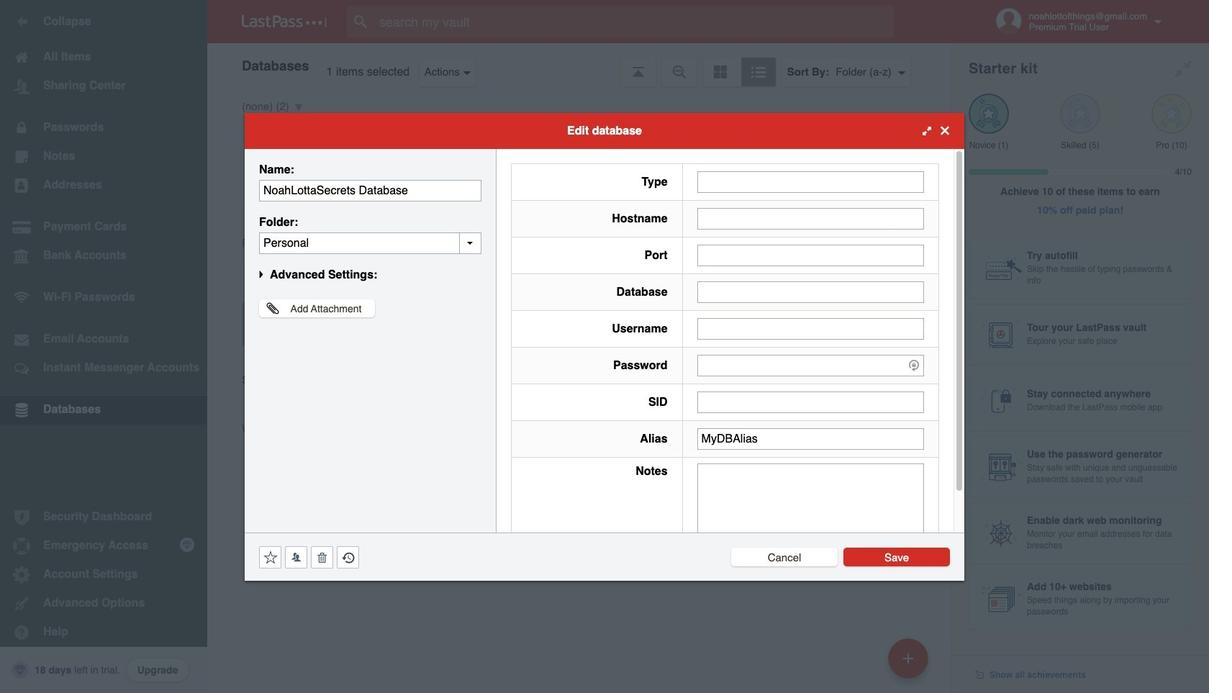 Task type: vqa. For each thing, say whether or not it's contained in the screenshot.
New item element
no



Task type: locate. For each thing, give the bounding box(es) containing it.
main navigation navigation
[[0, 0, 207, 693]]

None text field
[[697, 171, 924, 193], [697, 244, 924, 266], [697, 391, 924, 413], [697, 171, 924, 193], [697, 244, 924, 266], [697, 391, 924, 413]]

None text field
[[259, 180, 482, 201], [697, 208, 924, 229], [259, 232, 482, 254], [697, 281, 924, 303], [697, 318, 924, 339], [697, 428, 924, 450], [697, 463, 924, 553], [259, 180, 482, 201], [697, 208, 924, 229], [259, 232, 482, 254], [697, 281, 924, 303], [697, 318, 924, 339], [697, 428, 924, 450], [697, 463, 924, 553]]

dialog
[[245, 113, 965, 581]]

new item navigation
[[883, 634, 937, 693]]

None password field
[[697, 355, 924, 376]]

lastpass image
[[242, 15, 327, 28]]

Search search field
[[347, 6, 922, 37]]



Task type: describe. For each thing, give the bounding box(es) containing it.
vault options navigation
[[207, 43, 952, 86]]

search my vault text field
[[347, 6, 922, 37]]

new item image
[[904, 653, 914, 663]]



